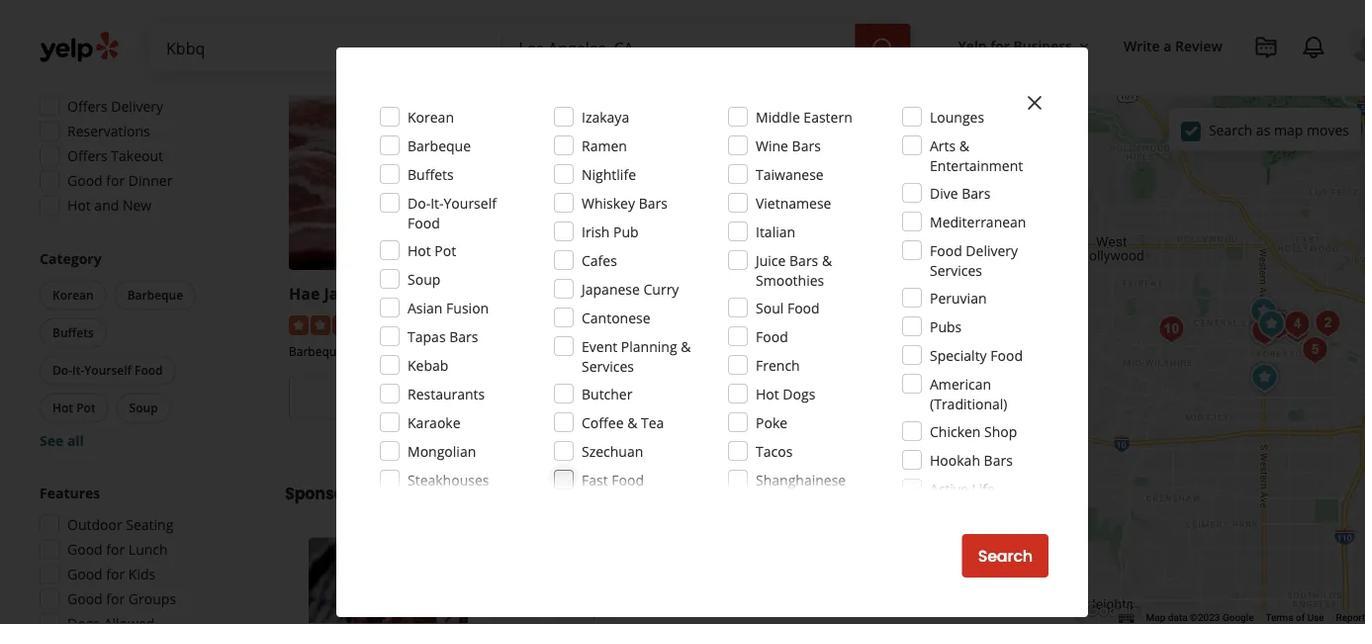 Task type: locate. For each thing, give the bounding box(es) containing it.
do-it-yourself food up hot pot button
[[52, 363, 163, 379]]

view business link
[[289, 376, 525, 420], [793, 376, 1029, 420]]

offers for offers takeout
[[67, 147, 108, 166]]

all
[[67, 432, 84, 451]]

0 horizontal spatial view
[[352, 387, 390, 409]]

bars down middle eastern
[[792, 136, 821, 155]]

2 horizontal spatial until
[[886, 420, 915, 439]]

0 horizontal spatial until
[[382, 420, 411, 439]]

1 until midnight from the left
[[382, 420, 472, 439]]

1 horizontal spatial buffets
[[408, 165, 454, 184]]

hot pot inside button
[[52, 400, 96, 417]]

korean button down category
[[40, 281, 107, 311]]

bars down fusion
[[449, 327, 478, 346]]

food up soup button
[[135, 363, 163, 379]]

0 vertical spatial search
[[1209, 120, 1253, 139]]

delivery down the mediterranean
[[966, 241, 1018, 260]]

hot up 'asian'
[[408, 241, 431, 260]]

offers for offers delivery
[[67, 97, 108, 116]]

french
[[756, 356, 800, 375]]

delivery inside group
[[111, 97, 163, 116]]

asian
[[408, 298, 443, 317]]

buffets
[[408, 165, 454, 184], [52, 325, 94, 341]]

good for good for lunch
[[67, 541, 103, 560]]

0 vertical spatial offers
[[67, 97, 108, 116]]

good for dinner
[[67, 172, 173, 190]]

1 horizontal spatial delivery
[[966, 241, 1018, 260]]

baekjeong - los angeles image
[[1278, 305, 1317, 344]]

barbeque, down 3.9 star rating image
[[541, 344, 598, 360]]

1 horizontal spatial pm
[[705, 420, 726, 439]]

mediterranean
[[930, 212, 1027, 231]]

tacos
[[756, 442, 793, 461]]

1 horizontal spatial barbeque,
[[541, 344, 598, 360]]

2 horizontal spatial barbeque
[[554, 603, 611, 619]]

it- inside button
[[72, 363, 84, 379]]

0 horizontal spatial yourself
[[84, 363, 132, 379]]

2 barbeque, from the left
[[541, 344, 598, 360]]

search left the as
[[1209, 120, 1253, 139]]

soul food
[[756, 298, 820, 317]]

view for korean
[[856, 387, 894, 409]]

1 vertical spatial offers
[[67, 147, 108, 166]]

barbeque, up dogs
[[793, 344, 850, 360]]

for down offers takeout
[[106, 172, 125, 190]]

1 vertical spatial hae jang chon image
[[309, 538, 468, 624]]

1 midnight from the left
[[415, 420, 472, 439]]

kids
[[129, 566, 156, 584]]

good down good for lunch
[[67, 566, 103, 584]]

None search field
[[150, 24, 915, 71]]

do-it-yourself food up the asian fusion
[[408, 193, 497, 232]]

business up the karaoke
[[393, 387, 462, 409]]

1 barbeque, korean from the left
[[289, 344, 389, 360]]

whiskey bars
[[582, 193, 668, 212]]

nightlife
[[582, 165, 636, 184]]

moves
[[1307, 120, 1350, 139]]

0 vertical spatial barbeque
[[408, 136, 471, 155]]

korean button left 'barbeque' link
[[492, 601, 542, 621]]

1 horizontal spatial midnight
[[919, 420, 976, 439]]

pot inside button
[[76, 400, 96, 417]]

barbeque, korean down songhak
[[793, 344, 893, 360]]

barbeque, korean down 4.1 star rating image
[[289, 344, 389, 360]]

reviews) right (5.7k
[[461, 315, 515, 334]]

delivery down 4:23
[[111, 97, 163, 116]]

1 offers from the top
[[67, 97, 108, 116]]

1 horizontal spatial until midnight
[[886, 420, 976, 439]]

1 vertical spatial services
[[582, 357, 634, 376]]

1 good from the top
[[67, 172, 103, 190]]

barbeque button up do-it-yourself food button
[[114, 281, 196, 311]]

1 horizontal spatial business
[[898, 387, 966, 409]]

hae
[[289, 284, 320, 305]]

services up bbq at the top of the page
[[930, 261, 983, 280]]

2 horizontal spatial reviews)
[[963, 315, 1016, 334]]

for for lunch
[[106, 541, 125, 560]]

hot inside button
[[52, 400, 73, 417]]

services down event
[[582, 357, 634, 376]]

0 horizontal spatial business
[[393, 387, 462, 409]]

1 vertical spatial hot pot
[[52, 400, 96, 417]]

0 horizontal spatial services
[[582, 357, 634, 376]]

0 horizontal spatial barbeque button
[[114, 281, 196, 311]]

bars for hookah bars
[[984, 451, 1013, 470]]

tea
[[641, 413, 664, 432]]

reviews) for hae jang chon
[[461, 315, 515, 334]]

1 vertical spatial barbeque
[[127, 287, 183, 304]]

food down smoothies
[[788, 298, 820, 317]]

taiwanese
[[756, 165, 824, 184]]

search for search as map moves
[[1209, 120, 1253, 139]]

view business
[[352, 387, 462, 409], [856, 387, 966, 409]]

1 horizontal spatial reviews)
[[714, 315, 767, 334]]

event
[[582, 337, 618, 356]]

gangnam station korean bbq image
[[1245, 312, 1285, 351]]

1 horizontal spatial view business link
[[793, 376, 1029, 420]]

good down outdoor
[[67, 541, 103, 560]]

& right arts
[[960, 136, 970, 155]]

soup up 'asian'
[[408, 270, 441, 288]]

2 until midnight from the left
[[886, 420, 976, 439]]

1 horizontal spatial hae jang chon image
[[1252, 305, 1292, 344]]

0 horizontal spatial reviews)
[[461, 315, 515, 334]]

1 horizontal spatial barbeque button
[[550, 601, 615, 621]]

soup
[[408, 270, 441, 288], [129, 400, 158, 417]]

1 horizontal spatial view business
[[856, 387, 966, 409]]

next image
[[436, 606, 460, 624]]

entertainment
[[930, 156, 1023, 175]]

group containing category
[[36, 249, 245, 451]]

0 horizontal spatial view business link
[[289, 376, 525, 420]]

terms of use
[[1266, 612, 1325, 624]]

1 view from the left
[[352, 387, 390, 409]]

0 horizontal spatial delivery
[[111, 97, 163, 116]]

view right dogs
[[856, 387, 894, 409]]

ramen
[[582, 136, 627, 155]]

0 vertical spatial soup
[[408, 270, 441, 288]]

until down order
[[633, 420, 662, 439]]

0 vertical spatial pot
[[435, 241, 456, 260]]

good for groups
[[67, 590, 176, 609]]

fusion
[[446, 298, 489, 317]]

3 good from the top
[[67, 566, 103, 584]]

1 horizontal spatial pot
[[435, 241, 456, 260]]

road to seoul - los angeles image
[[1245, 358, 1285, 398]]

2 view from the left
[[856, 387, 894, 409]]

delivery for food delivery services
[[966, 241, 1018, 260]]

business for hae jang chon
[[393, 387, 462, 409]]

barbeque inside search dialog
[[408, 136, 471, 155]]

pot inside search dialog
[[435, 241, 456, 260]]

good up and at the top of page
[[67, 172, 103, 190]]

0 vertical spatial do-it-yourself food
[[408, 193, 497, 232]]

3 until from the left
[[886, 420, 915, 439]]

0 horizontal spatial view business
[[352, 387, 462, 409]]

2 offers from the top
[[67, 147, 108, 166]]

vietnamese
[[756, 193, 832, 212]]

view business up chicken
[[856, 387, 966, 409]]

1 horizontal spatial do-it-yourself food
[[408, 193, 497, 232]]

16 chevron down v2 image
[[1077, 38, 1092, 54]]

(traditional)
[[930, 394, 1008, 413]]

midnight up mongolian
[[415, 420, 472, 439]]

1 vertical spatial do-it-yourself food
[[52, 363, 163, 379]]

groups
[[129, 590, 176, 609]]

3 barbeque, from the left
[[793, 344, 850, 360]]

it- inside the do-it-yourself food
[[431, 193, 444, 212]]

midnight for songhak korean bbq
[[919, 420, 976, 439]]

& up songhak
[[822, 251, 832, 270]]

offers up reservations
[[67, 97, 108, 116]]

wine
[[756, 136, 789, 155]]

2 vertical spatial barbeque
[[554, 603, 611, 619]]

2 view business from the left
[[856, 387, 966, 409]]

barbeque, korean for korean
[[793, 344, 893, 360]]

1 reviews) from the left
[[461, 315, 515, 334]]

1 vertical spatial search
[[978, 545, 1033, 568]]

bars for dive bars
[[962, 184, 991, 202]]

gangnam station korean bbq image
[[1245, 312, 1285, 351]]

buffets inside 'button'
[[52, 325, 94, 341]]

korean
[[408, 107, 454, 126], [867, 284, 923, 305], [52, 287, 94, 304], [349, 344, 389, 360], [601, 344, 641, 360], [853, 344, 893, 360], [496, 603, 538, 619]]

midnight
[[415, 420, 472, 439], [919, 420, 976, 439]]

pm right 4:23
[[171, 73, 192, 92]]

1 vertical spatial buffets
[[52, 325, 94, 341]]

barbeque, down 4.1 star rating image
[[289, 344, 346, 360]]

1 vertical spatial pot
[[76, 400, 96, 417]]

group containing suggested
[[34, 41, 245, 222]]

features
[[40, 484, 100, 503]]

1 vertical spatial group
[[36, 249, 245, 451]]

0 horizontal spatial midnight
[[415, 420, 472, 439]]

0 horizontal spatial barbeque, korean
[[289, 344, 389, 360]]

view left restaurants
[[352, 387, 390, 409]]

until midnight up mongolian
[[382, 420, 472, 439]]

0 horizontal spatial it-
[[72, 363, 84, 379]]

0 vertical spatial group
[[34, 41, 245, 222]]

2 midnight from the left
[[919, 420, 976, 439]]

midnight up hookah in the bottom right of the page
[[919, 420, 976, 439]]

hot pot up 'asian'
[[408, 241, 456, 260]]

view business link up chicken
[[793, 376, 1029, 420]]

0 horizontal spatial barbeque
[[127, 287, 183, 304]]

good for good for groups
[[67, 590, 103, 609]]

restaurants
[[408, 384, 485, 403]]

songhak korean bbq link
[[793, 284, 961, 305]]

barbeque button right korean link at bottom
[[550, 601, 615, 621]]

a
[[1164, 36, 1172, 55]]

chicken
[[930, 422, 981, 441]]

search down life
[[978, 545, 1033, 568]]

view
[[352, 387, 390, 409], [856, 387, 894, 409]]

0 horizontal spatial until midnight
[[382, 420, 472, 439]]

shop
[[985, 422, 1018, 441]]

japanese
[[582, 280, 640, 298]]

(4.1k
[[679, 315, 710, 334]]

business
[[1014, 36, 1073, 55], [393, 387, 462, 409], [898, 387, 966, 409]]

food inside button
[[135, 363, 163, 379]]

business left "16 chevron down v2" image
[[1014, 36, 1073, 55]]

offers down reservations
[[67, 147, 108, 166]]

review
[[1176, 36, 1223, 55]]

for for dinner
[[106, 172, 125, 190]]

for right the yelp
[[991, 36, 1010, 55]]

bars up smoothies
[[790, 251, 819, 270]]

road
[[541, 284, 581, 305]]

order
[[618, 387, 662, 409]]

food down szechuan in the bottom of the page
[[612, 471, 644, 489]]

1 vertical spatial korean button
[[492, 601, 542, 621]]

4.1
[[404, 315, 423, 334]]

0 horizontal spatial barbeque,
[[289, 344, 346, 360]]

delivery
[[111, 97, 163, 116], [966, 241, 1018, 260]]

do-it-yourself food
[[408, 193, 497, 232], [52, 363, 163, 379]]

& down (4.1k
[[681, 337, 691, 356]]

0 horizontal spatial do-it-yourself food
[[52, 363, 163, 379]]

1 horizontal spatial services
[[930, 261, 983, 280]]

reviews) down angeles
[[714, 315, 767, 334]]

1 vertical spatial yourself
[[84, 363, 132, 379]]

bars
[[792, 136, 821, 155], [962, 184, 991, 202], [639, 193, 668, 212], [790, 251, 819, 270], [449, 327, 478, 346], [984, 451, 1013, 470]]

buffets button
[[40, 319, 107, 348]]

0 horizontal spatial buffets
[[52, 325, 94, 341]]

2 view business link from the left
[[793, 376, 1029, 420]]

1 horizontal spatial hot pot
[[408, 241, 456, 260]]

sponsored results
[[285, 483, 432, 506]]

hot up see all
[[52, 400, 73, 417]]

korean inside group
[[52, 287, 94, 304]]

& inside juice bars & smoothies
[[822, 251, 832, 270]]

do- inside the do-it-yourself food
[[408, 193, 431, 212]]

view business for chon
[[352, 387, 462, 409]]

pot
[[435, 241, 456, 260], [76, 400, 96, 417]]

4.6 (397 reviews)
[[908, 315, 1016, 334]]

search dialog
[[0, 0, 1366, 624]]

0 horizontal spatial do-
[[52, 363, 72, 379]]

2 vertical spatial group
[[34, 484, 245, 624]]

1 vertical spatial delivery
[[966, 241, 1018, 260]]

3 reviews) from the left
[[963, 315, 1016, 334]]

2 horizontal spatial business
[[1014, 36, 1073, 55]]

google
[[1223, 612, 1254, 624]]

0 horizontal spatial soup
[[129, 400, 158, 417]]

until midnight for chon
[[382, 420, 472, 439]]

for up good for kids
[[106, 541, 125, 560]]

notifications image
[[1302, 36, 1326, 59]]

1 horizontal spatial until
[[633, 420, 662, 439]]

1 horizontal spatial it-
[[431, 193, 444, 212]]

1 horizontal spatial barbeque
[[408, 136, 471, 155]]

until midnight for bbq
[[886, 420, 976, 439]]

user actions element
[[943, 25, 1366, 146]]

open
[[593, 420, 630, 439]]

1 vertical spatial pm
[[705, 420, 726, 439]]

offers
[[67, 97, 108, 116], [67, 147, 108, 166]]

bars for whiskey bars
[[639, 193, 668, 212]]

0 vertical spatial buffets
[[408, 165, 454, 184]]

view business link down kebab
[[289, 376, 525, 420]]

shanghainese
[[756, 471, 846, 489]]

songhak
[[793, 284, 862, 305]]

reviews) up 'specialty food'
[[963, 315, 1016, 334]]

11:30
[[666, 420, 701, 439]]

1 horizontal spatial do-
[[408, 193, 431, 212]]

2 barbeque, korean from the left
[[541, 344, 641, 360]]

hot pot up all
[[52, 400, 96, 417]]

korean inside search dialog
[[408, 107, 454, 126]]

coffee & tea
[[582, 413, 664, 432]]

do-it-yourself food inside search dialog
[[408, 193, 497, 232]]

group
[[34, 41, 245, 222], [36, 249, 245, 451], [34, 484, 245, 624]]

hae jang chon image
[[1252, 305, 1292, 344], [309, 538, 468, 624]]

for for business
[[991, 36, 1010, 55]]

0 vertical spatial hot pot
[[408, 241, 456, 260]]

0 vertical spatial yourself
[[444, 193, 497, 212]]

barbeque, korean for jang
[[289, 344, 389, 360]]

for down good for lunch
[[106, 566, 125, 584]]

kebab
[[408, 356, 449, 375]]

road to seoul - los angeles link
[[541, 284, 757, 305]]

0 vertical spatial do-
[[408, 193, 431, 212]]

4 good from the top
[[67, 590, 103, 609]]

soup inside button
[[129, 400, 158, 417]]

food right 'specialty'
[[991, 346, 1023, 365]]

0 horizontal spatial pot
[[76, 400, 96, 417]]

order now
[[618, 387, 700, 409]]

good down good for kids
[[67, 590, 103, 609]]

for down good for kids
[[106, 590, 125, 609]]

genwa korean bbq mid wilshire image
[[1152, 310, 1192, 349]]

for inside "button"
[[991, 36, 1010, 55]]

0 vertical spatial pm
[[171, 73, 192, 92]]

barbeque for top barbeque button
[[127, 287, 183, 304]]

food down the mediterranean
[[930, 241, 963, 260]]

1 vertical spatial soup
[[129, 400, 158, 417]]

2 good from the top
[[67, 541, 103, 560]]

write a review
[[1124, 36, 1223, 55]]

view business link for bbq
[[793, 376, 1029, 420]]

services inside event planning & services
[[582, 357, 634, 376]]

until up mongolian
[[382, 420, 411, 439]]

bars down shop
[[984, 451, 1013, 470]]

bars for tapas bars
[[449, 327, 478, 346]]

0 vertical spatial services
[[930, 261, 983, 280]]

1 horizontal spatial view
[[856, 387, 894, 409]]

pot up the asian fusion
[[435, 241, 456, 260]]

report link
[[1337, 612, 1366, 624]]

0 horizontal spatial hot pot
[[52, 400, 96, 417]]

1 vertical spatial do-
[[52, 363, 72, 379]]

1 barbeque, from the left
[[289, 344, 346, 360]]

food delivery services
[[930, 241, 1018, 280]]

0 vertical spatial it-
[[431, 193, 444, 212]]

asian fusion
[[408, 298, 489, 317]]

view business up the karaoke
[[352, 387, 462, 409]]

2 horizontal spatial barbeque,
[[793, 344, 850, 360]]

soup inside search dialog
[[408, 270, 441, 288]]

4.6
[[908, 315, 927, 334]]

until for songhak korean bbq
[[886, 420, 915, 439]]

until left chicken
[[886, 420, 915, 439]]

data
[[1169, 612, 1188, 624]]

until midnight up hookah in the bottom right of the page
[[886, 420, 976, 439]]

barbeque button
[[114, 281, 196, 311], [550, 601, 615, 621]]

1 horizontal spatial yourself
[[444, 193, 497, 212]]

1 until from the left
[[382, 420, 411, 439]]

business inside yelp for business "button"
[[1014, 36, 1073, 55]]

barbeque,
[[289, 344, 346, 360], [541, 344, 598, 360], [793, 344, 850, 360]]

life
[[972, 479, 995, 498]]

search inside 'button'
[[978, 545, 1033, 568]]

soowon galbi kbbq restaurant image
[[1296, 331, 1335, 370]]

barbeque, korean down 3.9 star rating image
[[541, 344, 641, 360]]

0 vertical spatial korean button
[[40, 281, 107, 311]]

angeles
[[695, 284, 757, 305]]

pot up all
[[76, 400, 96, 417]]

1 vertical spatial barbeque button
[[550, 601, 615, 621]]

0 vertical spatial delivery
[[111, 97, 163, 116]]

0 horizontal spatial search
[[978, 545, 1033, 568]]

1 view business from the left
[[352, 387, 462, 409]]

bars inside juice bars & smoothies
[[790, 251, 819, 270]]

hae jang chon image
[[1252, 305, 1292, 344]]

&
[[960, 136, 970, 155], [822, 251, 832, 270], [681, 337, 691, 356], [628, 413, 638, 432]]

group containing features
[[34, 484, 245, 624]]

barbeque link
[[550, 601, 615, 621]]

1 horizontal spatial soup
[[408, 270, 441, 288]]

services
[[930, 261, 983, 280], [582, 357, 634, 376]]

use
[[1308, 612, 1325, 624]]

0 vertical spatial hae jang chon image
[[1252, 305, 1292, 344]]

1 horizontal spatial search
[[1209, 120, 1253, 139]]

bars up pub
[[639, 193, 668, 212]]

google image
[[1080, 599, 1146, 624]]

butcher
[[582, 384, 633, 403]]

& left tea
[[628, 413, 638, 432]]

delivery inside food delivery services
[[966, 241, 1018, 260]]

bars down 'entertainment'
[[962, 184, 991, 202]]

1 vertical spatial it-
[[72, 363, 84, 379]]

0 horizontal spatial hae jang chon image
[[309, 538, 468, 624]]

soup down do-it-yourself food button
[[129, 400, 158, 417]]

1 view business link from the left
[[289, 376, 525, 420]]

business up chicken
[[898, 387, 966, 409]]

takeout
[[111, 147, 163, 166]]

pm right 11:30
[[705, 420, 726, 439]]

2 horizontal spatial barbeque, korean
[[793, 344, 893, 360]]

wine bars
[[756, 136, 821, 155]]

©2023
[[1191, 612, 1221, 624]]

curry
[[644, 280, 679, 298]]

food up 'asian'
[[408, 213, 440, 232]]

1 horizontal spatial barbeque, korean
[[541, 344, 641, 360]]

now
[[666, 387, 700, 409]]

3 barbeque, korean from the left
[[793, 344, 893, 360]]



Task type: vqa. For each thing, say whether or not it's contained in the screenshot.


Task type: describe. For each thing, give the bounding box(es) containing it.
reviews) for songhak korean bbq
[[963, 315, 1016, 334]]

yourself inside the do-it-yourself food
[[444, 193, 497, 212]]

see
[[40, 432, 64, 451]]

do-it-yourself food button
[[40, 356, 176, 386]]

map
[[1275, 120, 1304, 139]]

hot and new
[[67, 196, 152, 215]]

good for good for dinner
[[67, 172, 103, 190]]

king chang - la image
[[1259, 306, 1299, 345]]

yelp for business
[[958, 36, 1073, 55]]

4:23 pm
[[140, 73, 192, 92]]

slideshow element
[[309, 538, 468, 624]]

chicken shop
[[930, 422, 1018, 441]]

active
[[930, 479, 969, 498]]

hot up 'poke'
[[756, 384, 780, 403]]

to
[[585, 284, 604, 305]]

map region
[[1034, 0, 1366, 624]]

hanu korean bbq image
[[1309, 304, 1348, 343]]

0 horizontal spatial korean button
[[40, 281, 107, 311]]

barbeque, for songhak
[[793, 344, 850, 360]]

food inside the do-it-yourself food
[[408, 213, 440, 232]]

specialty
[[930, 346, 987, 365]]

do- inside button
[[52, 363, 72, 379]]

offers takeout
[[67, 147, 163, 166]]

food inside food delivery services
[[930, 241, 963, 260]]

buffets inside search dialog
[[408, 165, 454, 184]]

eastern
[[804, 107, 853, 126]]

poke
[[756, 413, 788, 432]]

search image
[[871, 37, 895, 60]]

whiskey
[[582, 193, 635, 212]]

bars for wine bars
[[792, 136, 821, 155]]

view for jang
[[352, 387, 390, 409]]

dinner
[[129, 172, 173, 190]]

map data ©2023 google
[[1146, 612, 1254, 624]]

bbq
[[927, 284, 961, 305]]

seating
[[126, 516, 174, 535]]

results
[[374, 483, 432, 506]]

smoothies
[[756, 271, 825, 289]]

yelp
[[958, 36, 987, 55]]

tapas bars
[[408, 327, 478, 346]]

search as map moves
[[1209, 120, 1350, 139]]

until for hae jang chon
[[382, 420, 411, 439]]

yourself inside button
[[84, 363, 132, 379]]

for for groups
[[106, 590, 125, 609]]

16 info v2 image
[[436, 486, 452, 502]]

reservations
[[67, 122, 150, 141]]

write
[[1124, 36, 1160, 55]]

korean link
[[492, 601, 542, 621]]

hae jang chon
[[289, 284, 403, 305]]

1 horizontal spatial korean button
[[492, 601, 542, 621]]

sponsored
[[285, 483, 371, 506]]

3.9 star rating image
[[541, 316, 648, 336]]

planning
[[621, 337, 677, 356]]

write a review link
[[1116, 28, 1231, 63]]

food down soul
[[756, 327, 788, 346]]

hookah bars
[[930, 451, 1013, 470]]

middle eastern
[[756, 107, 853, 126]]

songhak korean bbq image
[[1244, 292, 1284, 332]]

mongolian
[[408, 442, 476, 461]]

arts & entertainment
[[930, 136, 1023, 175]]

offers delivery
[[67, 97, 163, 116]]

jjukku jjukku bbq image
[[1278, 310, 1317, 349]]

2 until from the left
[[633, 420, 662, 439]]

do-it-yourself food inside do-it-yourself food button
[[52, 363, 163, 379]]

& inside event planning & services
[[681, 337, 691, 356]]

midnight for hae jang chon
[[415, 420, 472, 439]]

barbeque, for road
[[541, 344, 598, 360]]

italian
[[756, 222, 796, 241]]

-
[[655, 284, 660, 305]]

dogs
[[783, 384, 816, 403]]

see all button
[[40, 432, 84, 451]]

search for search
[[978, 545, 1033, 568]]

0 horizontal spatial pm
[[171, 73, 192, 92]]

services inside food delivery services
[[930, 261, 983, 280]]

as
[[1257, 120, 1271, 139]]

& inside the arts & entertainment
[[960, 136, 970, 155]]

barbeque for barbeque button to the right
[[554, 603, 611, 619]]

american
[[930, 375, 992, 393]]

good for good for kids
[[67, 566, 103, 584]]

open until 11:30 pm
[[593, 420, 726, 439]]

american (traditional)
[[930, 375, 1008, 413]]

2 reviews) from the left
[[714, 315, 767, 334]]

dive
[[930, 184, 959, 202]]

cafes
[[582, 251, 617, 270]]

barbeque, korean for to
[[541, 344, 641, 360]]

hot left and at the top of page
[[67, 196, 91, 215]]

peruvian
[[930, 288, 987, 307]]

terms
[[1266, 612, 1294, 624]]

izakaya
[[582, 107, 630, 126]]

4.1 star rating image
[[289, 316, 396, 336]]

koreatown
[[623, 602, 694, 621]]

for for kids
[[106, 566, 125, 584]]

delivery for offers delivery
[[111, 97, 163, 116]]

previous image
[[317, 606, 340, 624]]

jang
[[324, 284, 358, 305]]

hot dogs
[[756, 384, 816, 403]]

business for songhak korean bbq
[[898, 387, 966, 409]]

karaoke
[[408, 413, 461, 432]]

view business for bbq
[[856, 387, 966, 409]]

suggested
[[40, 41, 110, 60]]

(4.1k reviews)
[[679, 315, 767, 334]]

road to seoul - los angeles
[[541, 284, 757, 305]]

fast
[[582, 471, 608, 489]]

hookah
[[930, 451, 981, 470]]

0 vertical spatial barbeque button
[[114, 281, 196, 311]]

songhak korean bbq
[[793, 284, 961, 305]]

event planning & services
[[582, 337, 691, 376]]

ahgassi gopchang image
[[1259, 306, 1299, 345]]

close image
[[1023, 91, 1047, 115]]

soup button
[[116, 394, 171, 424]]

juice bars & smoothies
[[756, 251, 832, 289]]

seoul
[[608, 284, 651, 305]]

view business link for chon
[[289, 376, 525, 420]]

hae jang chon link
[[289, 284, 403, 305]]

barbeque, for hae
[[289, 344, 346, 360]]

see all
[[40, 432, 84, 451]]

bars for juice bars & smoothies
[[790, 251, 819, 270]]

map
[[1146, 612, 1166, 624]]

category
[[40, 250, 102, 269]]

keyboard shortcuts image
[[1119, 614, 1135, 624]]

road to seoul - los angeles image
[[1245, 358, 1285, 398]]

middle
[[756, 107, 800, 126]]

prime k bbq image
[[1245, 294, 1285, 333]]

4:23
[[140, 73, 167, 92]]

hot pot inside search dialog
[[408, 241, 456, 260]]

projects image
[[1255, 36, 1279, 59]]



